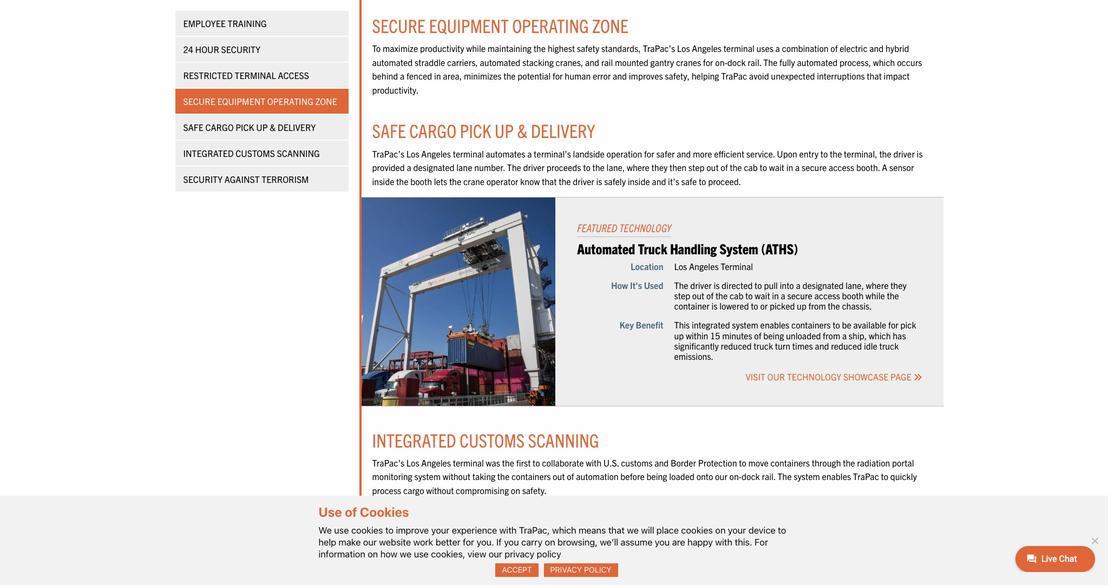 Task type: vqa. For each thing, say whether or not it's contained in the screenshot.
menu bar containing Safety
no



Task type: describe. For each thing, give the bounding box(es) containing it.
a right pull
[[781, 290, 786, 301]]

0 horizontal spatial use
[[334, 525, 349, 536]]

1 horizontal spatial customs
[[460, 428, 525, 452]]

1 reduced from the left
[[721, 341, 752, 351]]

in 2019, trapac los angeles was certified by the customs-trade partnership against terrorism (c-tpat) initiative led by u.s. customs and border protection (cbp), which focuses on improving the security of private companies' supply chains with respect to terrorism. organizations who achieve c- tpat certification have a documented process for determining and alleviating risk throughout their international supply chain.
[[372, 549, 930, 586]]

process inside trapac's los angeles terminal was the first to collaborate with u.s. customs and border protection to move containers through the radiation portal monitoring system without taking the containers out of automation before being loaded onto our on-dock rail. the system enables trapac to quickly process cargo without compromising on safety.
[[372, 485, 402, 496]]

driver inside the driver is directed to pull into a designated lane, where they step out of the cab to wait in a secure access booth while the container is lowered to or picked up from the chassis.
[[691, 280, 712, 291]]

wait inside the trapac's los angeles terminal automates a terminal's landside operation for safer and more efficient service. upon entry to the terminal, the driver is provided a designated lane number. the driver proceeds to the lane, where they then step out of the cab to wait in a secure access booth. a sensor inside the booth lets the crane operator know that the driver is safely inside and it's safe to proceed.
[[770, 162, 785, 173]]

trade
[[590, 549, 611, 560]]

of inside use of cookies we use cookies to improve your experience with trapac, which means that we will place cookies on your device to help make our website work better for you. if you carry on browsing, we'll assume you are happy with this. for information on how we use cookies, view our privacy policy
[[345, 505, 357, 520]]

know
[[521, 176, 540, 187]]

terminal for safe cargo pick up & delivery
[[453, 148, 484, 159]]

privacy
[[551, 566, 582, 575]]

highest
[[548, 43, 575, 54]]

protection inside trapac's los angeles terminal was the first to collaborate with u.s. customs and border protection to move containers through the radiation portal monitoring system without taking the containers out of automation before being loaded onto our on-dock rail. the system enables trapac to quickly process cargo without compromising on safety.
[[699, 458, 737, 468]]

with inside in 2019, trapac los angeles was certified by the customs-trade partnership against terrorism (c-tpat) initiative led by u.s. customs and border protection (cbp), which focuses on improving the security of private companies' supply chains with respect to terrorism. organizations who achieve c- tpat certification have a documented process for determining and alleviating risk throughout their international supply chain.
[[725, 563, 741, 574]]

initiative
[[761, 549, 793, 560]]

combination
[[782, 43, 829, 54]]

1 vertical spatial integrated customs scanning
[[372, 428, 599, 452]]

partnership
[[613, 549, 656, 560]]

1 horizontal spatial safe cargo pick up & delivery
[[372, 119, 596, 142]]

angeles inside to maximize productivity while maintaining the highest safety standards, trapac's los angeles terminal uses a combination of electric and hybrid automated straddle carriers, automated stacking cranes, and rail mounted gantry cranes for on-dock rail. the fully automated process, which occurs behind a fenced in area, minimizes the potential for human error and improves safety, helping trapac avoid unexpected interruptions that impact productivity.
[[692, 43, 722, 54]]

0 vertical spatial we
[[627, 525, 639, 536]]

2 cookies from the left
[[682, 525, 713, 536]]

security against terrorism inside the security against terrorism link
[[183, 174, 309, 185]]

with inside trapac's los angeles terminal was the first to collaborate with u.s. customs and border protection to move containers through the radiation portal monitoring system without taking the containers out of automation before being loaded onto our on-dock rail. the system enables trapac to quickly process cargo without compromising on safety.
[[586, 458, 602, 468]]

the right lets
[[450, 176, 462, 187]]

a right into
[[796, 280, 801, 291]]

security against terrorism link
[[175, 167, 349, 192]]

terminal inside to maximize productivity while maintaining the highest safety standards, trapac's los angeles terminal uses a combination of electric and hybrid automated straddle carriers, automated stacking cranes, and rail mounted gantry cranes for on-dock rail. the fully automated process, which occurs behind a fenced in area, minimizes the potential for human error and improves safety, helping trapac avoid unexpected interruptions that impact productivity.
[[724, 43, 755, 54]]

1 horizontal spatial &
[[517, 119, 528, 142]]

secure inside the trapac's los angeles terminal automates a terminal's landside operation for safer and more efficient service. upon entry to the terminal, the driver is provided a designated lane number. the driver proceeds to the lane, where they then step out of the cab to wait in a secure access booth. a sensor inside the booth lets the crane operator know that the driver is safely inside and it's safe to proceed.
[[802, 162, 827, 173]]

wait inside the driver is directed to pull into a designated lane, where they step out of the cab to wait in a secure access booth while the container is lowered to or picked up from the chassis.
[[755, 290, 771, 301]]

automates
[[486, 148, 526, 159]]

the down los angeles terminal
[[716, 290, 728, 301]]

electric
[[840, 43, 868, 54]]

integrated
[[692, 320, 731, 331]]

page
[[891, 372, 912, 382]]

trapac's inside to maximize productivity while maintaining the highest safety standards, trapac's los angeles terminal uses a combination of electric and hybrid automated straddle carriers, automated stacking cranes, and rail mounted gantry cranes for on-dock rail. the fully automated process, which occurs behind a fenced in area, minimizes the potential for human error and improves safety, helping trapac avoid unexpected interruptions that impact productivity.
[[643, 43, 676, 54]]

lowered
[[720, 301, 749, 312]]

trapac inside in 2019, trapac los angeles was certified by the customs-trade partnership against terrorism (c-tpat) initiative led by u.s. customs and border protection (cbp), which focuses on improving the security of private companies' supply chains with respect to terrorism. organizations who achieve c- tpat certification have a documented process for determining and alleviating risk throughout their international supply chain.
[[406, 549, 432, 560]]

privacy policy
[[551, 566, 612, 575]]

0 horizontal spatial system
[[415, 471, 441, 482]]

containers inside this integrated system enables containers to be available for pick up within 15 minutes of being unloaded from a ship, which has significantly reduced truck turn times and reduced idle truck emissions.
[[792, 320, 831, 331]]

out inside trapac's los angeles terminal was the first to collaborate with u.s. customs and border protection to move containers through the radiation portal monitoring system without taking the containers out of automation before being loaded onto our on-dock rail. the system enables trapac to quickly process cargo without compromising on safety.
[[553, 471, 565, 482]]

avoid
[[750, 71, 770, 81]]

and left it's
[[652, 176, 666, 187]]

against inside the security against terrorism link
[[225, 174, 260, 185]]

used
[[644, 280, 664, 291]]

you.
[[477, 537, 494, 548]]

1 vertical spatial without
[[426, 485, 454, 496]]

2 horizontal spatial system
[[794, 471, 821, 482]]

safe inside safe cargo pick up & delivery link
[[183, 122, 204, 133]]

secure inside the driver is directed to pull into a designated lane, where they step out of the cab to wait in a secure access booth while the container is lowered to or picked up from the chassis.
[[788, 290, 813, 301]]

maximize
[[383, 43, 418, 54]]

to maximize productivity while maintaining the highest safety standards, trapac's los angeles terminal uses a combination of electric and hybrid automated straddle carriers, automated stacking cranes, and rail mounted gantry cranes for on-dock rail. the fully automated process, which occurs behind a fenced in area, minimizes the potential for human error and improves safety, helping trapac avoid unexpected interruptions that impact productivity.
[[372, 43, 923, 95]]

the down landside
[[593, 162, 605, 173]]

alleviating
[[623, 577, 660, 586]]

rail
[[602, 57, 613, 68]]

0 horizontal spatial our
[[363, 537, 377, 548]]

the down policy
[[545, 563, 557, 574]]

area,
[[443, 71, 462, 81]]

0 horizontal spatial safe cargo pick up & delivery
[[183, 122, 316, 133]]

restricted terminal access
[[183, 70, 309, 81]]

driver up know
[[524, 162, 545, 173]]

0 vertical spatial customs
[[236, 148, 275, 159]]

mounted
[[615, 57, 649, 68]]

has
[[893, 330, 907, 341]]

a up productivity.
[[400, 71, 405, 81]]

0 horizontal spatial we
[[400, 549, 412, 560]]

0 horizontal spatial &
[[270, 122, 276, 133]]

portal
[[893, 458, 915, 468]]

which inside to maximize productivity while maintaining the highest safety standards, trapac's los angeles terminal uses a combination of electric and hybrid automated straddle carriers, automated stacking cranes, and rail mounted gantry cranes for on-dock rail. the fully automated process, which occurs behind a fenced in area, minimizes the potential for human error and improves safety, helping trapac avoid unexpected interruptions that impact productivity.
[[874, 57, 896, 68]]

2 vertical spatial containers
[[512, 471, 551, 482]]

trapac's los angeles terminal was the first to collaborate with u.s. customs and border protection to move containers through the radiation portal monitoring system without taking the containers out of automation before being loaded onto our on-dock rail. the system enables trapac to quickly process cargo without compromising on safety.
[[372, 458, 917, 496]]

access inside the driver is directed to pull into a designated lane, where they step out of the cab to wait in a secure access booth while the container is lowered to or picked up from the chassis.
[[815, 290, 841, 301]]

while inside to maximize productivity while maintaining the highest safety standards, trapac's los angeles terminal uses a combination of electric and hybrid automated straddle carriers, automated stacking cranes, and rail mounted gantry cranes for on-dock rail. the fully automated process, which occurs behind a fenced in area, minimizes the potential for human error and improves safety, helping trapac avoid unexpected interruptions that impact productivity.
[[467, 43, 486, 54]]

ship,
[[849, 330, 867, 341]]

terminal,
[[845, 148, 878, 159]]

emissions.
[[675, 351, 714, 362]]

24 hour security link
[[175, 37, 349, 62]]

in for secure equipment operating zone
[[434, 71, 441, 81]]

and inside trapac's los angeles terminal was the first to collaborate with u.s. customs and border protection to move containers through the radiation portal monitoring system without taking the containers out of automation before being loaded onto our on-dock rail. the system enables trapac to quickly process cargo without compromising on safety.
[[655, 458, 669, 468]]

0 vertical spatial terrorism
[[262, 174, 309, 185]]

access inside the trapac's los angeles terminal automates a terminal's landside operation for safer and more efficient service. upon entry to the terminal, the driver is provided a designated lane number. the driver proceeds to the lane, where they then step out of the cab to wait in a secure access booth. a sensor inside the booth lets the crane operator know that the driver is safely inside and it's safe to proceed.
[[829, 162, 855, 173]]

a right "provided"
[[407, 162, 412, 173]]

1 horizontal spatial against
[[442, 520, 500, 543]]

gantry
[[651, 57, 674, 68]]

2 vertical spatial security
[[372, 520, 438, 543]]

radiation
[[858, 458, 891, 468]]

while inside the driver is directed to pull into a designated lane, where they step out of the cab to wait in a secure access booth while the container is lowered to or picked up from the chassis.
[[866, 290, 886, 301]]

human
[[565, 71, 591, 81]]

2 your from the left
[[728, 525, 747, 536]]

0 vertical spatial equipment
[[429, 13, 509, 37]]

the down proceeds
[[559, 176, 571, 187]]

booth inside the trapac's los angeles terminal automates a terminal's landside operation for safer and more efficient service. upon entry to the terminal, the driver is provided a designated lane number. the driver proceeds to the lane, where they then step out of the cab to wait in a secure access booth. a sensor inside the booth lets the crane operator know that the driver is safely inside and it's safe to proceed.
[[411, 176, 432, 187]]

out inside the trapac's los angeles terminal automates a terminal's landside operation for safer and more efficient service. upon entry to the terminal, the driver is provided a designated lane number. the driver proceeds to the lane, where they then step out of the cab to wait in a secure access booth. a sensor inside the booth lets the crane operator know that the driver is safely inside and it's safe to proceed.
[[707, 162, 719, 173]]

chains
[[699, 563, 723, 574]]

safety.
[[522, 485, 547, 496]]

lane
[[457, 162, 473, 173]]

the right chassis.
[[887, 290, 900, 301]]

booth inside the driver is directed to pull into a designated lane, where they step out of the cab to wait in a secure access booth while the container is lowered to or picked up from the chassis.
[[843, 290, 864, 301]]

3 automated from the left
[[798, 57, 838, 68]]

to
[[372, 43, 381, 54]]

where inside the driver is directed to pull into a designated lane, where they step out of the cab to wait in a secure access booth while the container is lowered to or picked up from the chassis.
[[866, 280, 889, 291]]

1 horizontal spatial up
[[495, 119, 514, 142]]

2 reduced from the left
[[832, 341, 862, 351]]

customs inside in 2019, trapac los angeles was certified by the customs-trade partnership against terrorism (c-tpat) initiative led by u.s. customs and border protection (cbp), which focuses on improving the security of private companies' supply chains with respect to terrorism. organizations who achieve c- tpat certification have a documented process for determining and alleviating risk throughout their international supply chain.
[[836, 549, 869, 560]]

driver up "sensor"
[[894, 148, 915, 159]]

on left how
[[368, 549, 378, 560]]

achieve
[[891, 563, 920, 574]]

led
[[795, 549, 806, 560]]

and down safety
[[586, 57, 600, 68]]

2 inside from the left
[[628, 176, 650, 187]]

security
[[559, 563, 588, 574]]

1 horizontal spatial secure
[[372, 13, 426, 37]]

trapac's for safe cargo pick up & delivery
[[372, 148, 405, 159]]

loaded
[[670, 471, 695, 482]]

out inside the driver is directed to pull into a designated lane, where they step out of the cab to wait in a secure access booth while the container is lowered to or picked up from the chassis.
[[693, 290, 705, 301]]

rail. inside trapac's los angeles terminal was the first to collaborate with u.s. customs and border protection to move containers through the radiation portal monitoring system without taking the containers out of automation before being loaded onto our on-dock rail. the system enables trapac to quickly process cargo without compromising on safety.
[[762, 471, 776, 482]]

on inside trapac's los angeles terminal was the first to collaborate with u.s. customs and border protection to move containers through the radiation portal monitoring system without taking the containers out of automation before being loaded onto our on-dock rail. the system enables trapac to quickly process cargo without compromising on safety.
[[511, 485, 521, 496]]

which inside in 2019, trapac los angeles was certified by the customs-trade partnership against terrorism (c-tpat) initiative led by u.s. customs and border protection (cbp), which focuses on improving the security of private companies' supply chains with respect to terrorism. organizations who achieve c- tpat certification have a documented process for determining and alleviating risk throughout their international supply chain.
[[440, 563, 462, 574]]

1 vertical spatial operating
[[267, 96, 314, 107]]

compromising
[[456, 485, 509, 496]]

key benefit
[[620, 320, 664, 331]]

accept link
[[496, 564, 539, 577]]

entry
[[800, 148, 819, 159]]

happy
[[688, 537, 713, 548]]

1 horizontal spatial operating
[[513, 13, 589, 37]]

the right taking
[[498, 471, 510, 482]]

1 vertical spatial use
[[414, 549, 429, 560]]

1 horizontal spatial safe
[[372, 119, 406, 142]]

a right 'uses'
[[776, 43, 780, 54]]

it's
[[630, 280, 642, 291]]

a inside this integrated system enables containers to be available for pick up within 15 minutes of being unloaded from a ship, which has significantly reduced truck turn times and reduced idle truck emissions.
[[843, 330, 847, 341]]

on up "(c-"
[[716, 525, 726, 536]]

employee
[[183, 18, 226, 29]]

being inside trapac's los angeles terminal was the first to collaborate with u.s. customs and border protection to move containers through the radiation portal monitoring system without taking the containers out of automation before being loaded onto our on-dock rail. the system enables trapac to quickly process cargo without compromising on safety.
[[647, 471, 668, 482]]

how it's used
[[612, 280, 664, 291]]

solid image
[[914, 373, 923, 382]]

risk
[[662, 577, 676, 586]]

1 vertical spatial scanning
[[528, 428, 599, 452]]

0 vertical spatial without
[[443, 471, 471, 482]]

certification
[[394, 577, 439, 586]]

angeles inside trapac's los angeles terminal was the first to collaborate with u.s. customs and border protection to move containers through the radiation portal monitoring system without taking the containers out of automation before being loaded onto our on-dock rail. the system enables trapac to quickly process cargo without compromising on safety.
[[422, 458, 451, 468]]

customs-
[[555, 549, 590, 560]]

the left terminal,
[[830, 148, 843, 159]]

0 horizontal spatial scanning
[[277, 148, 320, 159]]

featured
[[577, 221, 618, 235]]

0 horizontal spatial terminal
[[235, 70, 276, 81]]

and up who
[[871, 549, 885, 560]]

1 vertical spatial security
[[183, 174, 223, 185]]

1 your from the left
[[432, 525, 450, 536]]

up inside the driver is directed to pull into a designated lane, where they step out of the cab to wait in a secure access booth while the container is lowered to or picked up from the chassis.
[[797, 301, 807, 312]]

this integrated system enables containers to be available for pick up within 15 minutes of being unloaded from a ship, which has significantly reduced truck turn times and reduced idle truck emissions.
[[675, 320, 917, 362]]

1 horizontal spatial terminal
[[721, 261, 753, 272]]

0 vertical spatial security
[[221, 44, 261, 55]]

cranes
[[676, 57, 702, 68]]

determining
[[559, 577, 604, 586]]

technology inside the 'featured technology automated truck handling system (aths)'
[[620, 221, 672, 235]]

handling
[[671, 240, 717, 257]]

safe
[[682, 176, 697, 187]]

through
[[812, 458, 841, 468]]

a down the upon
[[796, 162, 800, 173]]

of inside trapac's los angeles terminal was the first to collaborate with u.s. customs and border protection to move containers through the radiation portal monitoring system without taking the containers out of automation before being loaded onto our on-dock rail. the system enables trapac to quickly process cargo without compromising on safety.
[[567, 471, 574, 482]]

terrorism inside in 2019, trapac los angeles was certified by the customs-trade partnership against terrorism (c-tpat) initiative led by u.s. customs and border protection (cbp), which focuses on improving the security of private companies' supply chains with respect to terrorism. organizations who achieve c- tpat certification have a documented process for determining and alleviating risk throughout their international supply chain.
[[688, 549, 724, 560]]

use of cookies we use cookies to improve your experience with trapac, which means that we will place cookies on your device to help make our website work better for you. if you carry on browsing, we'll assume you are happy with this. for information on how we use cookies, view our privacy policy
[[319, 505, 787, 560]]

information
[[319, 549, 366, 560]]

for inside the trapac's los angeles terminal automates a terminal's landside operation for safer and more efficient service. upon entry to the terminal, the driver is provided a designated lane number. the driver proceeds to the lane, where they then step out of the cab to wait in a secure access booth. a sensor inside the booth lets the crane operator know that the driver is safely inside and it's safe to proceed.
[[645, 148, 655, 159]]

1 horizontal spatial pick
[[460, 119, 492, 142]]

in inside the driver is directed to pull into a designated lane, where they step out of the cab to wait in a secure access booth while the container is lowered to or picked up from the chassis.
[[773, 290, 779, 301]]

visit
[[746, 372, 766, 382]]

occurs
[[898, 57, 923, 68]]

if
[[497, 537, 502, 548]]

service.
[[747, 148, 775, 159]]

lane, inside the driver is directed to pull into a designated lane, where they step out of the cab to wait in a secure access booth while the container is lowered to or picked up from the chassis.
[[846, 280, 864, 291]]

2 truck from the left
[[880, 341, 899, 351]]

1 horizontal spatial security against terrorism
[[372, 520, 582, 543]]

the up the a
[[880, 148, 892, 159]]

to inside this integrated system enables containers to be available for pick up within 15 minutes of being unloaded from a ship, which has significantly reduced truck turn times and reduced idle truck emissions.
[[833, 320, 841, 331]]

was inside trapac's los angeles terminal was the first to collaborate with u.s. customs and border protection to move containers through the radiation portal monitoring system without taking the containers out of automation before being loaded onto our on-dock rail. the system enables trapac to quickly process cargo without compromising on safety.
[[486, 458, 500, 468]]

and down private
[[606, 577, 621, 586]]

on- inside trapac's los angeles terminal was the first to collaborate with u.s. customs and border protection to move containers through the radiation portal monitoring system without taking the containers out of automation before being loaded onto our on-dock rail. the system enables trapac to quickly process cargo without compromising on safety.
[[730, 471, 742, 482]]

of inside the trapac's los angeles terminal automates a terminal's landside operation for safer and more efficient service. upon entry to the terminal, the driver is provided a designated lane number. the driver proceeds to the lane, where they then step out of the cab to wait in a secure access booth. a sensor inside the booth lets the crane operator know that the driver is safely inside and it's safe to proceed.
[[721, 162, 728, 173]]

policy
[[584, 566, 612, 575]]

the right through
[[843, 458, 856, 468]]

the down carry
[[541, 549, 553, 560]]

delivery inside safe cargo pick up & delivery link
[[278, 122, 316, 133]]

in for safe cargo pick up & delivery
[[787, 162, 794, 173]]

helping
[[692, 71, 720, 81]]

and inside this integrated system enables containers to be available for pick up within 15 minutes of being unloaded from a ship, which has significantly reduced truck turn times and reduced idle truck emissions.
[[815, 341, 830, 351]]

which inside use of cookies we use cookies to improve your experience with trapac, which means that we will place cookies on your device to help make our website work better for you. if you carry on browsing, we'll assume you are happy with this. for information on how we use cookies, view our privacy policy
[[552, 525, 577, 536]]

how
[[381, 549, 398, 560]]

upon
[[777, 148, 798, 159]]

1 vertical spatial terrorism
[[504, 520, 582, 543]]

improves
[[629, 71, 663, 81]]

then
[[670, 162, 687, 173]]

hybrid
[[886, 43, 910, 54]]

dock inside to maximize productivity while maintaining the highest safety standards, trapac's los angeles terminal uses a combination of electric and hybrid automated straddle carriers, automated stacking cranes, and rail mounted gantry cranes for on-dock rail. the fully automated process, which occurs behind a fenced in area, minimizes the potential for human error and improves safety, helping trapac avoid unexpected interruptions that impact productivity.
[[728, 57, 746, 68]]

we'll
[[600, 537, 619, 548]]

within
[[686, 330, 709, 341]]

designated inside the trapac's los angeles terminal automates a terminal's landside operation for safer and more efficient service. upon entry to the terminal, the driver is provided a designated lane number. the driver proceeds to the lane, where they then step out of the cab to wait in a secure access booth. a sensor inside the booth lets the crane operator know that the driver is safely inside and it's safe to proceed.
[[414, 162, 455, 173]]

0 horizontal spatial zone
[[315, 96, 337, 107]]

our inside trapac's los angeles terminal was the first to collaborate with u.s. customs and border protection to move containers through the radiation portal monitoring system without taking the containers out of automation before being loaded onto our on-dock rail. the system enables trapac to quickly process cargo without compromising on safety.
[[716, 471, 728, 482]]

2 by from the left
[[808, 549, 817, 560]]

up inside this integrated system enables containers to be available for pick up within 15 minutes of being unloaded from a ship, which has significantly reduced truck turn times and reduced idle truck emissions.
[[675, 330, 684, 341]]

respect
[[743, 563, 771, 574]]

cab inside the trapac's los angeles terminal automates a terminal's landside operation for safer and more efficient service. upon entry to the terminal, the driver is provided a designated lane number. the driver proceeds to the lane, where they then step out of the cab to wait in a secure access booth. a sensor inside the booth lets the crane operator know that the driver is safely inside and it's safe to proceed.
[[744, 162, 758, 173]]

be
[[843, 320, 852, 331]]

enables inside trapac's los angeles terminal was the first to collaborate with u.s. customs and border protection to move containers through the radiation portal monitoring system without taking the containers out of automation before being loaded onto our on-dock rail. the system enables trapac to quickly process cargo without compromising on safety.
[[822, 471, 852, 482]]

minimizes
[[464, 71, 502, 81]]

proceeds
[[547, 162, 582, 173]]

2 automated from the left
[[480, 57, 521, 68]]

0 horizontal spatial equipment
[[217, 96, 265, 107]]

0 horizontal spatial integrated customs scanning
[[183, 148, 320, 159]]

for down "cranes," on the right of page
[[553, 71, 563, 81]]

error
[[593, 71, 611, 81]]



Task type: locate. For each thing, give the bounding box(es) containing it.
access down terminal,
[[829, 162, 855, 173]]

trapac's for integrated customs scanning
[[372, 458, 405, 468]]

up right the picked
[[797, 301, 807, 312]]

0 horizontal spatial automated
[[372, 57, 413, 68]]

by
[[530, 549, 539, 560], [808, 549, 817, 560]]

they inside the trapac's los angeles terminal automates a terminal's landside operation for safer and more efficient service. upon entry to the terminal, the driver is provided a designated lane number. the driver proceeds to the lane, where they then step out of the cab to wait in a secure access booth. a sensor inside the booth lets the crane operator know that the driver is safely inside and it's safe to proceed.
[[652, 162, 668, 173]]

it's
[[668, 176, 680, 187]]

lets
[[434, 176, 448, 187]]

our up in
[[363, 537, 377, 548]]

1 automated from the left
[[372, 57, 413, 68]]

by right led
[[808, 549, 817, 560]]

for inside this integrated system enables containers to be available for pick up within 15 minutes of being unloaded from a ship, which has significantly reduced truck turn times and reduced idle truck emissions.
[[889, 320, 899, 331]]

pull
[[764, 280, 778, 291]]

booth left lets
[[411, 176, 432, 187]]

in inside the trapac's los angeles terminal automates a terminal's landside operation for safer and more efficient service. upon entry to the terminal, the driver is provided a designated lane number. the driver proceeds to the lane, where they then step out of the cab to wait in a secure access booth. a sensor inside the booth lets the crane operator know that the driver is safely inside and it's safe to proceed.
[[787, 162, 794, 173]]

0 horizontal spatial supply
[[673, 563, 697, 574]]

with up the if
[[500, 525, 517, 536]]

on- up helping
[[716, 57, 728, 68]]

0 horizontal spatial security against terrorism
[[183, 174, 309, 185]]

u.s. inside trapac's los angeles terminal was the first to collaborate with u.s. customs and border protection to move containers through the radiation portal monitoring system without taking the containers out of automation before being loaded onto our on-dock rail. the system enables trapac to quickly process cargo without compromising on safety.
[[604, 458, 619, 468]]

pick up integrated customs scanning link
[[236, 122, 254, 133]]

0 horizontal spatial process
[[372, 485, 402, 496]]

in
[[434, 71, 441, 81], [787, 162, 794, 173], [773, 290, 779, 301]]

automated
[[577, 240, 636, 257]]

u.s. up organizations
[[819, 549, 834, 560]]

designated up lets
[[414, 162, 455, 173]]

up left within
[[675, 330, 684, 341]]

& up integrated customs scanning link
[[270, 122, 276, 133]]

terminal down system
[[721, 261, 753, 272]]

1 horizontal spatial up
[[797, 301, 807, 312]]

of inside the driver is directed to pull into a designated lane, where they step out of the cab to wait in a secure access booth while the container is lowered to or picked up from the chassis.
[[707, 290, 714, 301]]

cookies
[[360, 505, 409, 520]]

out down collaborate
[[553, 471, 565, 482]]

carriers,
[[447, 57, 478, 68]]

0 horizontal spatial where
[[627, 162, 650, 173]]

0 vertical spatial dock
[[728, 57, 746, 68]]

los inside in 2019, trapac los angeles was certified by the customs-trade partnership against terrorism (c-tpat) initiative led by u.s. customs and border protection (cbp), which focuses on improving the security of private companies' supply chains with respect to terrorism. organizations who achieve c- tpat certification have a documented process for determining and alleviating risk throughout their international supply chain.
[[434, 549, 447, 560]]

security against terrorism up view
[[372, 520, 582, 543]]

improving
[[506, 563, 543, 574]]

the driver is directed to pull into a designated lane, where they step out of the cab to wait in a secure access booth while the container is lowered to or picked up from the chassis.
[[675, 280, 907, 312]]

0 vertical spatial from
[[809, 301, 826, 312]]

up up integrated customs scanning link
[[256, 122, 268, 133]]

with up "(c-"
[[716, 537, 733, 548]]

1 horizontal spatial integrated
[[372, 428, 456, 452]]

secure equipment operating zone inside secure equipment operating zone link
[[183, 96, 337, 107]]

access left chassis.
[[815, 290, 841, 301]]

0 horizontal spatial up
[[675, 330, 684, 341]]

1 horizontal spatial equipment
[[429, 13, 509, 37]]

of down trade
[[590, 563, 598, 574]]

process inside in 2019, trapac los angeles was certified by the customs-trade partnership against terrorism (c-tpat) initiative led by u.s. customs and border protection (cbp), which focuses on improving the security of private companies' supply chains with respect to terrorism. organizations who achieve c- tpat certification have a documented process for determining and alleviating risk throughout their international supply chain.
[[516, 577, 545, 586]]

that right know
[[542, 176, 557, 187]]

carry
[[522, 537, 543, 548]]

0 horizontal spatial by
[[530, 549, 539, 560]]

enables inside this integrated system enables containers to be available for pick up within 15 minutes of being unloaded from a ship, which has significantly reduced truck turn times and reduced idle truck emissions.
[[761, 320, 790, 331]]

containers up times at the bottom right of page
[[792, 320, 831, 331]]

0 horizontal spatial being
[[647, 471, 668, 482]]

trapac's up "provided"
[[372, 148, 405, 159]]

access
[[278, 70, 309, 81]]

the left chassis.
[[828, 301, 841, 312]]

0 horizontal spatial integrated
[[183, 148, 234, 159]]

terrorism down happy
[[688, 549, 724, 560]]

2 horizontal spatial trapac
[[854, 471, 880, 482]]

angeles
[[692, 43, 722, 54], [422, 148, 451, 159], [690, 261, 719, 272], [422, 458, 451, 468], [449, 549, 478, 560]]

step inside the trapac's los angeles terminal automates a terminal's landside operation for safer and more efficient service. upon entry to the terminal, the driver is provided a designated lane number. the driver proceeds to the lane, where they then step out of the cab to wait in a secure access booth. a sensor inside the booth lets the crane operator know that the driver is safely inside and it's safe to proceed.
[[689, 162, 705, 173]]

1 vertical spatial out
[[693, 290, 705, 301]]

rail. down the move
[[762, 471, 776, 482]]

against down are
[[658, 549, 686, 560]]

1 horizontal spatial by
[[808, 549, 817, 560]]

1 horizontal spatial enables
[[822, 471, 852, 482]]

0 horizontal spatial on-
[[716, 57, 728, 68]]

1 vertical spatial trapac
[[854, 471, 880, 482]]

integrated customs scanning down safe cargo pick up & delivery link
[[183, 148, 320, 159]]

1 horizontal spatial terrorism
[[504, 520, 582, 543]]

operating down access
[[267, 96, 314, 107]]

use
[[319, 505, 342, 520]]

up up automates
[[495, 119, 514, 142]]

0 horizontal spatial rail.
[[748, 57, 762, 68]]

dock
[[728, 57, 746, 68], [742, 471, 760, 482]]

chain.
[[816, 577, 839, 586]]

trapac's inside the trapac's los angeles terminal automates a terminal's landside operation for safer and more efficient service. upon entry to the terminal, the driver is provided a designated lane number. the driver proceeds to the lane, where they then step out of the cab to wait in a secure access booth. a sensor inside the booth lets the crane operator know that the driver is safely inside and it's safe to proceed.
[[372, 148, 405, 159]]

we down website
[[400, 549, 412, 560]]

0 horizontal spatial pick
[[236, 122, 254, 133]]

angeles inside in 2019, trapac los angeles was certified by the customs-trade partnership against terrorism (c-tpat) initiative led by u.s. customs and border protection (cbp), which focuses on improving the security of private companies' supply chains with respect to terrorism. organizations who achieve c- tpat certification have a documented process for determining and alleviating risk throughout their international supply chain.
[[449, 549, 478, 560]]

1 horizontal spatial system
[[732, 320, 759, 331]]

border inside in 2019, trapac los angeles was certified by the customs-trade partnership against terrorism (c-tpat) initiative led by u.s. customs and border protection (cbp), which focuses on improving the security of private companies' supply chains with respect to terrorism. organizations who achieve c- tpat certification have a documented process for determining and alleviating risk throughout their international supply chain.
[[887, 549, 913, 560]]

crane
[[464, 176, 485, 187]]

1 vertical spatial cab
[[730, 290, 744, 301]]

1 vertical spatial containers
[[771, 458, 810, 468]]

sensor
[[890, 162, 915, 173]]

0 horizontal spatial you
[[504, 537, 519, 548]]

means
[[579, 525, 606, 536]]

against inside in 2019, trapac los angeles was certified by the customs-trade partnership against terrorism (c-tpat) initiative led by u.s. customs and border protection (cbp), which focuses on improving the security of private companies' supply chains with respect to terrorism. organizations who achieve c- tpat certification have a documented process for determining and alleviating risk throughout their international supply chain.
[[658, 549, 686, 560]]

device
[[749, 525, 776, 536]]

secure equipment operating zone link
[[175, 89, 349, 114]]

designated inside the driver is directed to pull into a designated lane, where they step out of the cab to wait in a secure access booth while the container is lowered to or picked up from the chassis.
[[803, 280, 844, 291]]

safe cargo pick up & delivery up integrated customs scanning link
[[183, 122, 316, 133]]

of inside this integrated system enables containers to be available for pick up within 15 minutes of being unloaded from a ship, which has significantly reduced truck turn times and reduced idle truck emissions.
[[755, 330, 762, 341]]

terminal inside the trapac's los angeles terminal automates a terminal's landside operation for safer and more efficient service. upon entry to the terminal, the driver is provided a designated lane number. the driver proceeds to the lane, where they then step out of the cab to wait in a secure access booth. a sensor inside the booth lets the crane operator know that the driver is safely inside and it's safe to proceed.
[[453, 148, 484, 159]]

1 horizontal spatial cab
[[744, 162, 758, 173]]

1 truck from the left
[[754, 341, 774, 351]]

terrorism.
[[782, 563, 819, 574]]

(aths)
[[762, 240, 799, 257]]

terminal left 'uses'
[[724, 43, 755, 54]]

on
[[511, 485, 521, 496], [716, 525, 726, 536], [545, 537, 556, 548], [368, 549, 378, 560], [495, 563, 504, 574]]

2 you from the left
[[655, 537, 670, 548]]

the down efficient at the right top
[[730, 162, 742, 173]]

and right error
[[613, 71, 627, 81]]

terminal inside trapac's los angeles terminal was the first to collaborate with u.s. customs and border protection to move containers through the radiation portal monitoring system without taking the containers out of automation before being loaded onto our on-dock rail. the system enables trapac to quickly process cargo without compromising on safety.
[[453, 458, 484, 468]]

0 horizontal spatial cargo
[[206, 122, 234, 133]]

0 horizontal spatial up
[[256, 122, 268, 133]]

angeles down handling on the top of the page
[[690, 261, 719, 272]]

location
[[631, 261, 664, 272]]

angeles up cranes
[[692, 43, 722, 54]]

system
[[720, 240, 759, 257]]

significantly
[[675, 341, 719, 351]]

0 vertical spatial supply
[[673, 563, 697, 574]]

the down "provided"
[[397, 176, 409, 187]]

help
[[319, 537, 336, 548]]

0 vertical spatial u.s.
[[604, 458, 619, 468]]

trapac left 'avoid'
[[722, 71, 748, 81]]

1 horizontal spatial booth
[[843, 290, 864, 301]]

of left electric
[[831, 43, 838, 54]]

for
[[755, 537, 769, 548]]

in inside to maximize productivity while maintaining the highest safety standards, trapac's los angeles terminal uses a combination of electric and hybrid automated straddle carriers, automated stacking cranes, and rail mounted gantry cranes for on-dock rail. the fully automated process, which occurs behind a fenced in area, minimizes the potential for human error and improves safety, helping trapac avoid unexpected interruptions that impact productivity.
[[434, 71, 441, 81]]

1 horizontal spatial technology
[[788, 372, 842, 382]]

employee training
[[183, 18, 267, 29]]

border inside trapac's los angeles terminal was the first to collaborate with u.s. customs and border protection to move containers through the radiation portal monitoring system without taking the containers out of automation before being loaded onto our on-dock rail. the system enables trapac to quickly process cargo without compromising on safety.
[[671, 458, 697, 468]]

against up view
[[442, 520, 500, 543]]

1 vertical spatial while
[[866, 290, 886, 301]]

2 horizontal spatial automated
[[798, 57, 838, 68]]

tpat)
[[737, 549, 759, 560]]

2 vertical spatial trapac's
[[372, 458, 405, 468]]

0 horizontal spatial truck
[[754, 341, 774, 351]]

you down place on the bottom of page
[[655, 537, 670, 548]]

0 vertical spatial integrated
[[183, 148, 234, 159]]

booth up be
[[843, 290, 864, 301]]

featured technology automated truck handling system (aths)
[[577, 221, 799, 257]]

that inside the trapac's los angeles terminal automates a terminal's landside operation for safer and more efficient service. upon entry to the terminal, the driver is provided a designated lane number. the driver proceeds to the lane, where they then step out of the cab to wait in a secure access booth. a sensor inside the booth lets the crane operator know that the driver is safely inside and it's safe to proceed.
[[542, 176, 557, 187]]

step
[[689, 162, 705, 173], [675, 290, 691, 301]]

1 horizontal spatial that
[[609, 525, 625, 536]]

a left terminal's
[[528, 148, 532, 159]]

1 vertical spatial border
[[887, 549, 913, 560]]

0 horizontal spatial delivery
[[278, 122, 316, 133]]

impact
[[884, 71, 910, 81]]

1 horizontal spatial delivery
[[531, 119, 596, 142]]

0 horizontal spatial designated
[[414, 162, 455, 173]]

2 horizontal spatial our
[[716, 471, 728, 482]]

15
[[711, 330, 721, 341]]

0 vertical spatial terminal
[[724, 43, 755, 54]]

and left 'hybrid' at right
[[870, 43, 884, 54]]

view
[[468, 549, 487, 560]]

key
[[620, 320, 634, 331]]

operator
[[487, 176, 519, 187]]

from inside the driver is directed to pull into a designated lane, where they step out of the cab to wait in a secure access booth while the container is lowered to or picked up from the chassis.
[[809, 301, 826, 312]]

being inside this integrated system enables containers to be available for pick up within 15 minutes of being unloaded from a ship, which has significantly reduced truck turn times and reduced idle truck emissions.
[[764, 330, 785, 341]]

1 horizontal spatial cargo
[[410, 119, 457, 142]]

the inside the driver is directed to pull into a designated lane, where they step out of the cab to wait in a secure access booth while the container is lowered to or picked up from the chassis.
[[675, 280, 689, 291]]

up
[[797, 301, 807, 312], [675, 330, 684, 341]]

2 horizontal spatial against
[[658, 549, 686, 560]]

0 vertical spatial secure equipment operating zone
[[372, 13, 629, 37]]

1 vertical spatial on-
[[730, 471, 742, 482]]

place
[[657, 525, 679, 536]]

security against terrorism
[[183, 174, 309, 185], [372, 520, 582, 543]]

that inside to maximize productivity while maintaining the highest safety standards, trapac's los angeles terminal uses a combination of electric and hybrid automated straddle carriers, automated stacking cranes, and rail mounted gantry cranes for on-dock rail. the fully automated process, which occurs behind a fenced in area, minimizes the potential for human error and improves safety, helping trapac avoid unexpected interruptions that impact productivity.
[[867, 71, 882, 81]]

terrorism up policy
[[504, 520, 582, 543]]

0 vertical spatial process
[[372, 485, 402, 496]]

1 horizontal spatial lane,
[[846, 280, 864, 291]]

0 vertical spatial security against terrorism
[[183, 174, 309, 185]]

0 vertical spatial enables
[[761, 320, 790, 331]]

terminal for integrated customs scanning
[[453, 458, 484, 468]]

secure equipment operating zone up safe cargo pick up & delivery link
[[183, 96, 337, 107]]

how
[[612, 280, 628, 291]]

idle
[[864, 341, 878, 351]]

hour
[[195, 44, 219, 55]]

trapac's
[[643, 43, 676, 54], [372, 148, 405, 159], [372, 458, 405, 468]]

0 horizontal spatial enables
[[761, 320, 790, 331]]

cranes,
[[556, 57, 584, 68]]

los inside trapac's los angeles terminal was the first to collaborate with u.s. customs and border protection to move containers through the radiation portal monitoring system without taking the containers out of automation before being loaded onto our on-dock rail. the system enables trapac to quickly process cargo without compromising on safety.
[[407, 458, 420, 468]]

0 horizontal spatial while
[[467, 43, 486, 54]]

1 vertical spatial against
[[442, 520, 500, 543]]

cab inside the driver is directed to pull into a designated lane, where they step out of the cab to wait in a secure access booth while the container is lowered to or picked up from the chassis.
[[730, 290, 744, 301]]

2 horizontal spatial terrorism
[[688, 549, 724, 560]]

u.s. up automation
[[604, 458, 619, 468]]

cargo
[[404, 485, 424, 496]]

from inside this integrated system enables containers to be available for pick up within 15 minutes of being unloaded from a ship, which has significantly reduced truck turn times and reduced idle truck emissions.
[[823, 330, 841, 341]]

truck
[[638, 240, 668, 257]]

(cbp),
[[413, 563, 438, 574]]

1 cookies from the left
[[351, 525, 383, 536]]

for inside use of cookies we use cookies to improve your experience with trapac, which means that we will place cookies on your device to help make our website work better for you. if you carry on browsing, we'll assume you are happy with this. for information on how we use cookies, view our privacy policy
[[463, 537, 475, 548]]

system inside this integrated system enables containers to be available for pick up within 15 minutes of being unloaded from a ship, which has significantly reduced truck turn times and reduced idle truck emissions.
[[732, 320, 759, 331]]

secure
[[802, 162, 827, 173], [788, 290, 813, 301]]

driver down proceeds
[[573, 176, 595, 187]]

the inside trapac's los angeles terminal was the first to collaborate with u.s. customs and border protection to move containers through the radiation portal monitoring system without taking the containers out of automation before being loaded onto our on-dock rail. the system enables trapac to quickly process cargo without compromising on safety.
[[778, 471, 792, 482]]

on inside in 2019, trapac los angeles was certified by the customs-trade partnership against terrorism (c-tpat) initiative led by u.s. customs and border protection (cbp), which focuses on improving the security of private companies' supply chains with respect to terrorism. organizations who achieve c- tpat certification have a documented process for determining and alleviating risk throughout their international supply chain.
[[495, 563, 504, 574]]

los inside to maximize productivity while maintaining the highest safety standards, trapac's los angeles terminal uses a combination of electric and hybrid automated straddle carriers, automated stacking cranes, and rail mounted gantry cranes for on-dock rail. the fully automated process, which occurs behind a fenced in area, minimizes the potential for human error and improves safety, helping trapac avoid unexpected interruptions that impact productivity.
[[677, 43, 690, 54]]

1 horizontal spatial secure equipment operating zone
[[372, 13, 629, 37]]

enables down through
[[822, 471, 852, 482]]

privacy policy link
[[544, 564, 618, 577]]

truck
[[754, 341, 774, 351], [880, 341, 899, 351]]

and right times at the bottom right of page
[[815, 341, 830, 351]]

reduced down be
[[832, 341, 862, 351]]

1 horizontal spatial in
[[773, 290, 779, 301]]

for down privacy
[[547, 577, 557, 586]]

2 vertical spatial our
[[489, 549, 503, 560]]

secure inside secure equipment operating zone link
[[183, 96, 215, 107]]

to
[[821, 148, 828, 159], [583, 162, 591, 173], [760, 162, 768, 173], [699, 176, 707, 187], [755, 280, 763, 291], [746, 290, 753, 301], [751, 301, 759, 312], [833, 320, 841, 331], [533, 458, 540, 468], [739, 458, 747, 468], [882, 471, 889, 482], [386, 525, 394, 536], [778, 525, 787, 536], [773, 563, 780, 574]]

the inside the trapac's los angeles terminal automates a terminal's landside operation for safer and more efficient service. upon entry to the terminal, the driver is provided a designated lane number. the driver proceeds to the lane, where they then step out of the cab to wait in a secure access booth. a sensor inside the booth lets the crane operator know that the driver is safely inside and it's safe to proceed.
[[507, 162, 522, 173]]

1 vertical spatial terminal
[[721, 261, 753, 272]]

1 by from the left
[[530, 549, 539, 560]]

was down you.
[[480, 549, 495, 560]]

of inside in 2019, trapac los angeles was certified by the customs-trade partnership against terrorism (c-tpat) initiative led by u.s. customs and border protection (cbp), which focuses on improving the security of private companies' supply chains with respect to terrorism. organizations who achieve c- tpat certification have a documented process for determining and alleviating risk throughout their international supply chain.
[[590, 563, 598, 574]]

without right cargo
[[426, 485, 454, 496]]

1 vertical spatial they
[[891, 280, 907, 291]]

secure right pull
[[788, 290, 813, 301]]

for up helping
[[704, 57, 714, 68]]

scanning down safe cargo pick up & delivery link
[[277, 148, 320, 159]]

on up policy
[[545, 537, 556, 548]]

containers up safety.
[[512, 471, 551, 482]]

make
[[339, 537, 361, 548]]

rail. inside to maximize productivity while maintaining the highest safety standards, trapac's los angeles terminal uses a combination of electric and hybrid automated straddle carriers, automated stacking cranes, and rail mounted gantry cranes for on-dock rail. the fully automated process, which occurs behind a fenced in area, minimizes the potential for human error and improves safety, helping trapac avoid unexpected interruptions that impact productivity.
[[748, 57, 762, 68]]

website
[[379, 537, 411, 548]]

customs up organizations
[[836, 549, 869, 560]]

which inside this integrated system enables containers to be available for pick up within 15 minutes of being unloaded from a ship, which has significantly reduced truck turn times and reduced idle truck emissions.
[[869, 330, 891, 341]]

1 vertical spatial being
[[647, 471, 668, 482]]

angeles down better
[[449, 549, 478, 560]]

on- right onto
[[730, 471, 742, 482]]

up inside safe cargo pick up & delivery link
[[256, 122, 268, 133]]

against
[[225, 174, 260, 185], [442, 520, 500, 543], [658, 549, 686, 560]]

and
[[870, 43, 884, 54], [586, 57, 600, 68], [613, 71, 627, 81], [677, 148, 691, 159], [652, 176, 666, 187], [815, 341, 830, 351], [655, 458, 669, 468], [871, 549, 885, 560], [606, 577, 621, 586]]

available
[[854, 320, 887, 331]]

system up cargo
[[415, 471, 441, 482]]

accept
[[502, 566, 532, 575]]

1 horizontal spatial on-
[[730, 471, 742, 482]]

throughout
[[678, 577, 719, 586]]

step inside the driver is directed to pull into a designated lane, where they step out of the cab to wait in a secure access booth while the container is lowered to or picked up from the chassis.
[[675, 290, 691, 301]]

which left has on the right bottom of the page
[[869, 330, 891, 341]]

they
[[652, 162, 668, 173], [891, 280, 907, 291]]

integrated
[[183, 148, 234, 159], [372, 428, 456, 452]]

trapac down "work"
[[406, 549, 432, 560]]

0 vertical spatial up
[[797, 301, 807, 312]]

of left lowered at the bottom of the page
[[707, 290, 714, 301]]

0 horizontal spatial your
[[432, 525, 450, 536]]

for down experience at the left of page
[[463, 537, 475, 548]]

from left be
[[823, 330, 841, 341]]

uses
[[757, 43, 774, 54]]

of right minutes
[[755, 330, 762, 341]]

the left first
[[502, 458, 515, 468]]

provided
[[372, 162, 405, 173]]

that up we'll
[[609, 525, 625, 536]]

lane, inside the trapac's los angeles terminal automates a terminal's landside operation for safer and more efficient service. upon entry to the terminal, the driver is provided a designated lane number. the driver proceeds to the lane, where they then step out of the cab to wait in a secure access booth. a sensor inside the booth lets the crane operator know that the driver is safely inside and it's safe to proceed.
[[607, 162, 625, 173]]

they down safer
[[652, 162, 668, 173]]

better
[[436, 537, 461, 548]]

productivity
[[420, 43, 465, 54]]

u.s. inside in 2019, trapac los angeles was certified by the customs-trade partnership against terrorism (c-tpat) initiative led by u.s. customs and border protection (cbp), which focuses on improving the security of private companies' supply chains with respect to terrorism. organizations who achieve c- tpat certification have a documented process for determining and alleviating risk throughout their international supply chain.
[[819, 549, 834, 560]]

terrorism
[[262, 174, 309, 185], [504, 520, 582, 543], [688, 549, 724, 560]]

1 vertical spatial in
[[787, 162, 794, 173]]

0 vertical spatial against
[[225, 174, 260, 185]]

of down collaborate
[[567, 471, 574, 482]]

system
[[732, 320, 759, 331], [415, 471, 441, 482], [794, 471, 821, 482]]

cargo up lets
[[410, 119, 457, 142]]

our right onto
[[716, 471, 728, 482]]

they inside the driver is directed to pull into a designated lane, where they step out of the cab to wait in a secure access booth while the container is lowered to or picked up from the chassis.
[[891, 280, 907, 291]]

on left safety.
[[511, 485, 521, 496]]

safely
[[605, 176, 626, 187]]

protection down 2019,
[[372, 563, 411, 574]]

trapac inside to maximize productivity while maintaining the highest safety standards, trapac's los angeles terminal uses a combination of electric and hybrid automated straddle carriers, automated stacking cranes, and rail mounted gantry cranes for on-dock rail. the fully automated process, which occurs behind a fenced in area, minimizes the potential for human error and improves safety, helping trapac avoid unexpected interruptions that impact productivity.
[[722, 71, 748, 81]]

1 vertical spatial from
[[823, 330, 841, 341]]

trapac's inside trapac's los angeles terminal was the first to collaborate with u.s. customs and border protection to move containers through the radiation portal monitoring system without taking the containers out of automation before being loaded onto our on-dock rail. the system enables trapac to quickly process cargo without compromising on safety.
[[372, 458, 405, 468]]

terminal
[[235, 70, 276, 81], [721, 261, 753, 272]]

protection inside in 2019, trapac los angeles was certified by the customs-trade partnership against terrorism (c-tpat) initiative led by u.s. customs and border protection (cbp), which focuses on improving the security of private companies' supply chains with respect to terrorism. organizations who achieve c- tpat certification have a documented process for determining and alleviating risk throughout their international supply chain.
[[372, 563, 411, 574]]

a inside in 2019, trapac los angeles was certified by the customs-trade partnership against terrorism (c-tpat) initiative led by u.s. customs and border protection (cbp), which focuses on improving the security of private companies' supply chains with respect to terrorism. organizations who achieve c- tpat certification have a documented process for determining and alleviating risk throughout their international supply chain.
[[460, 577, 465, 586]]

1 vertical spatial secure
[[183, 96, 215, 107]]

1 vertical spatial up
[[675, 330, 684, 341]]

1 horizontal spatial scanning
[[528, 428, 599, 452]]

to inside in 2019, trapac los angeles was certified by the customs-trade partnership against terrorism (c-tpat) initiative led by u.s. customs and border protection (cbp), which focuses on improving the security of private companies' supply chains with respect to terrorism. organizations who achieve c- tpat certification have a documented process for determining and alleviating risk throughout their international supply chain.
[[773, 563, 780, 574]]

2 horizontal spatial that
[[867, 71, 882, 81]]

and up then
[[677, 148, 691, 159]]

for inside in 2019, trapac los angeles was certified by the customs-trade partnership against terrorism (c-tpat) initiative led by u.s. customs and border protection (cbp), which focuses on improving the security of private companies' supply chains with respect to terrorism. organizations who achieve c- tpat certification have a documented process for determining and alleviating risk throughout their international supply chain.
[[547, 577, 557, 586]]

0 vertical spatial zone
[[593, 13, 629, 37]]

without
[[443, 471, 471, 482], [426, 485, 454, 496]]

1 horizontal spatial while
[[866, 290, 886, 301]]

organizations
[[821, 563, 872, 574]]

you up certified
[[504, 537, 519, 548]]

trapac inside trapac's los angeles terminal was the first to collaborate with u.s. customs and border protection to move containers through the radiation portal monitoring system without taking the containers out of automation before being loaded onto our on-dock rail. the system enables trapac to quickly process cargo without compromising on safety.
[[854, 471, 880, 482]]

1 vertical spatial designated
[[803, 280, 844, 291]]

0 vertical spatial where
[[627, 162, 650, 173]]

the inside to maximize productivity while maintaining the highest safety standards, trapac's los angeles terminal uses a combination of electric and hybrid automated straddle carriers, automated stacking cranes, and rail mounted gantry cranes for on-dock rail. the fully automated process, which occurs behind a fenced in area, minimizes the potential for human error and improves safety, helping trapac avoid unexpected interruptions that impact productivity.
[[764, 57, 778, 68]]

from up unloaded
[[809, 301, 826, 312]]

their
[[721, 577, 738, 586]]

0 horizontal spatial operating
[[267, 96, 314, 107]]

cargo
[[410, 119, 457, 142], [206, 122, 234, 133]]

1 vertical spatial that
[[542, 176, 557, 187]]

supply up throughout
[[673, 563, 697, 574]]

against down integrated customs scanning link
[[225, 174, 260, 185]]

with up their at the right of the page
[[725, 563, 741, 574]]

assume
[[621, 537, 653, 548]]

with up automation
[[586, 458, 602, 468]]

unexpected
[[771, 71, 815, 81]]

&
[[517, 119, 528, 142], [270, 122, 276, 133]]

1 vertical spatial supply
[[789, 577, 814, 586]]

showcase
[[844, 372, 889, 382]]

that left impact
[[867, 71, 882, 81]]

out
[[707, 162, 719, 173], [693, 290, 705, 301], [553, 471, 565, 482]]

move
[[749, 458, 769, 468]]

behind
[[372, 71, 398, 81]]

dock down the move
[[742, 471, 760, 482]]

taking
[[473, 471, 496, 482]]

1 vertical spatial where
[[866, 280, 889, 291]]

0 horizontal spatial secure
[[183, 96, 215, 107]]

where inside the trapac's los angeles terminal automates a terminal's landside operation for safer and more efficient service. upon entry to the terminal, the driver is provided a designated lane number. the driver proceeds to the lane, where they then step out of the cab to wait in a secure access booth. a sensor inside the booth lets the crane operator know that the driver is safely inside and it's safe to proceed.
[[627, 162, 650, 173]]

1 vertical spatial secure equipment operating zone
[[183, 96, 337, 107]]

the up stacking
[[534, 43, 546, 54]]

a left ship,
[[843, 330, 847, 341]]

wait down the upon
[[770, 162, 785, 173]]

our
[[768, 372, 786, 382]]

0 vertical spatial scanning
[[277, 148, 320, 159]]

angeles inside the trapac's los angeles terminal automates a terminal's landside operation for safer and more efficient service. upon entry to the terminal, the driver is provided a designated lane number. the driver proceeds to the lane, where they then step out of the cab to wait in a secure access booth. a sensor inside the booth lets the crane operator know that the driver is safely inside and it's safe to proceed.
[[422, 148, 451, 159]]

1 inside from the left
[[372, 176, 395, 187]]

1 vertical spatial dock
[[742, 471, 760, 482]]

1 you from the left
[[504, 537, 519, 548]]

the left potential
[[504, 71, 516, 81]]

we
[[319, 525, 332, 536]]

0 horizontal spatial in
[[434, 71, 441, 81]]

trapac's up gantry on the right top of page
[[643, 43, 676, 54]]

1 vertical spatial lane,
[[846, 280, 864, 291]]

cab left or at right
[[730, 290, 744, 301]]

supply down terrorism.
[[789, 577, 814, 586]]

this.
[[735, 537, 753, 548]]

on- inside to maximize productivity while maintaining the highest safety standards, trapac's los angeles terminal uses a combination of electric and hybrid automated straddle carriers, automated stacking cranes, and rail mounted gantry cranes for on-dock rail. the fully automated process, which occurs behind a fenced in area, minimizes the potential for human error and improves safety, helping trapac avoid unexpected interruptions that impact productivity.
[[716, 57, 728, 68]]

that inside use of cookies we use cookies to improve your experience with trapac, which means that we will place cookies on your device to help make our website work better for you. if you carry on browsing, we'll assume you are happy with this. for information on how we use cookies, view our privacy policy
[[609, 525, 625, 536]]

directed
[[722, 280, 753, 291]]

0 horizontal spatial u.s.
[[604, 458, 619, 468]]

0 horizontal spatial out
[[553, 471, 565, 482]]

los inside the trapac's los angeles terminal automates a terminal's landside operation for safer and more efficient service. upon entry to the terminal, the driver is provided a designated lane number. the driver proceeds to the lane, where they then step out of the cab to wait in a secure access booth. a sensor inside the booth lets the crane operator know that the driver is safely inside and it's safe to proceed.
[[407, 148, 420, 159]]

private
[[600, 563, 625, 574]]

0 vertical spatial in
[[434, 71, 441, 81]]

operating up highest
[[513, 13, 589, 37]]

1 horizontal spatial rail.
[[762, 471, 776, 482]]

0 vertical spatial terminal
[[235, 70, 276, 81]]

1 horizontal spatial designated
[[803, 280, 844, 291]]

was inside in 2019, trapac los angeles was certified by the customs-trade partnership against terrorism (c-tpat) initiative led by u.s. customs and border protection (cbp), which focuses on improving the security of private companies' supply chains with respect to terrorism. organizations who achieve c- tpat certification have a documented process for determining and alleviating risk throughout their international supply chain.
[[480, 549, 495, 560]]



